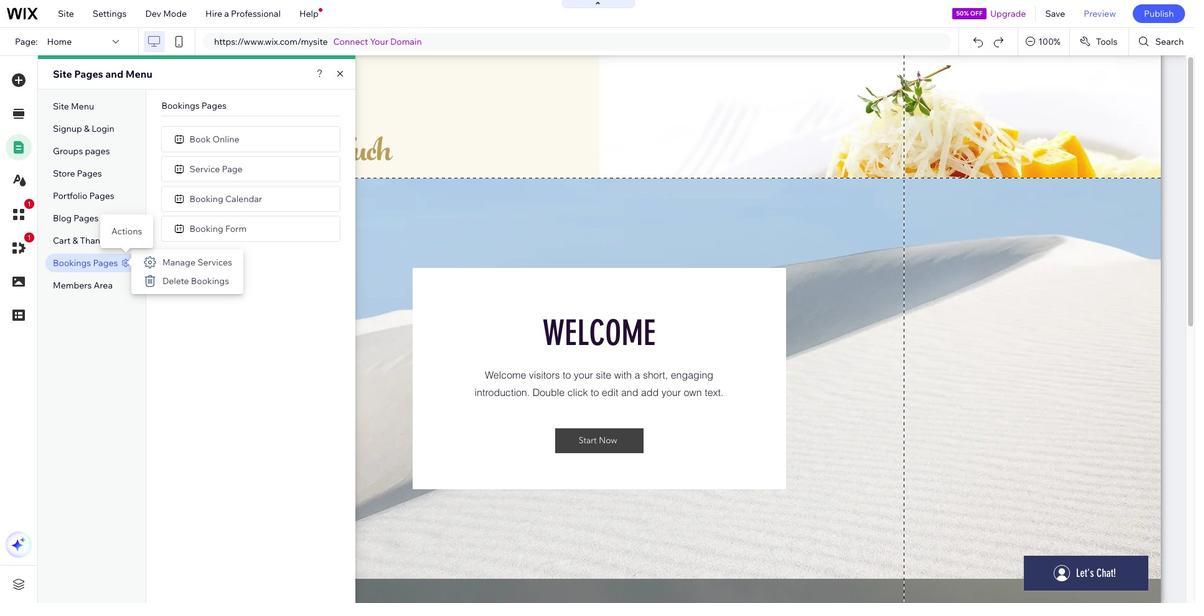 Task type: locate. For each thing, give the bounding box(es) containing it.
settings
[[93, 8, 127, 19]]

booking for booking calendar
[[190, 193, 223, 205]]

pages up portfolio pages
[[77, 168, 102, 179]]

bookings pages up book at left top
[[162, 100, 227, 111]]

pages up book online
[[202, 100, 227, 111]]

area
[[94, 280, 113, 291]]

site down home
[[53, 68, 72, 80]]

menu right the and
[[126, 68, 152, 80]]

1 vertical spatial &
[[72, 235, 78, 247]]

dev
[[145, 8, 161, 19]]

menu
[[126, 68, 152, 80], [71, 101, 94, 112]]

services
[[197, 257, 232, 268]]

delete
[[163, 276, 189, 287]]

0 horizontal spatial menu
[[71, 101, 94, 112]]

bookings pages
[[162, 100, 227, 111], [53, 258, 118, 269]]

& left login
[[84, 123, 90, 134]]

1 horizontal spatial &
[[84, 123, 90, 134]]

site for site menu
[[53, 101, 69, 112]]

0 vertical spatial bookings pages
[[162, 100, 227, 111]]

0 vertical spatial menu
[[126, 68, 152, 80]]

tools button
[[1070, 28, 1129, 55]]

site
[[58, 8, 74, 19], [53, 68, 72, 80], [53, 101, 69, 112]]

site menu
[[53, 101, 94, 112]]

search
[[1156, 36, 1184, 47]]

mode
[[163, 8, 187, 19]]

pages
[[74, 68, 103, 80], [202, 100, 227, 111], [77, 168, 102, 179], [89, 191, 114, 202], [74, 213, 99, 224], [93, 258, 118, 269]]

bookings pages down cart & thank you
[[53, 258, 118, 269]]

0 horizontal spatial bookings pages
[[53, 258, 118, 269]]

1 booking from the top
[[190, 193, 223, 205]]

your
[[370, 36, 388, 47]]

members
[[53, 280, 92, 291]]

&
[[84, 123, 90, 134], [72, 235, 78, 247]]

1 horizontal spatial menu
[[126, 68, 152, 80]]

signup
[[53, 123, 82, 134]]

search button
[[1130, 28, 1195, 55]]

bookings up members
[[53, 258, 91, 269]]

1 vertical spatial bookings
[[53, 258, 91, 269]]

connect
[[333, 36, 368, 47]]

a
[[224, 8, 229, 19]]

bookings up book at left top
[[162, 100, 200, 111]]

2 booking from the top
[[190, 223, 223, 234]]

0 horizontal spatial &
[[72, 235, 78, 247]]

book
[[190, 134, 211, 145]]

booking
[[190, 193, 223, 205], [190, 223, 223, 234]]

site for site pages and menu
[[53, 68, 72, 80]]

blog pages
[[53, 213, 99, 224]]

1 vertical spatial bookings pages
[[53, 258, 118, 269]]

portfolio
[[53, 191, 87, 202]]

signup & login
[[53, 123, 114, 134]]

menu up signup & login
[[71, 101, 94, 112]]

store
[[53, 168, 75, 179]]

groups
[[53, 146, 83, 157]]

& right cart on the top of the page
[[72, 235, 78, 247]]

bookings
[[162, 100, 200, 111], [53, 258, 91, 269], [191, 276, 229, 287]]

booking down service
[[190, 193, 223, 205]]

cart & thank you
[[53, 235, 122, 247]]

save button
[[1036, 0, 1075, 27]]

thank
[[80, 235, 105, 247]]

1 vertical spatial site
[[53, 68, 72, 80]]

book online
[[190, 134, 239, 145]]

hire
[[206, 8, 222, 19]]

booking left "form"
[[190, 223, 223, 234]]

home
[[47, 36, 72, 47]]

2 vertical spatial site
[[53, 101, 69, 112]]

professional
[[231, 8, 281, 19]]

0 vertical spatial site
[[58, 8, 74, 19]]

preview button
[[1075, 0, 1126, 27]]

50% off
[[956, 9, 983, 17]]

service page
[[190, 163, 243, 175]]

0 vertical spatial booking
[[190, 193, 223, 205]]

site up home
[[58, 8, 74, 19]]

1 vertical spatial booking
[[190, 223, 223, 234]]

bookings down services
[[191, 276, 229, 287]]

site up signup
[[53, 101, 69, 112]]

booking calendar
[[190, 193, 262, 205]]

pages right portfolio
[[89, 191, 114, 202]]

page
[[222, 163, 243, 175]]

pages up cart & thank you
[[74, 213, 99, 224]]

0 vertical spatial &
[[84, 123, 90, 134]]



Task type: vqa. For each thing, say whether or not it's contained in the screenshot.
Members Area
yes



Task type: describe. For each thing, give the bounding box(es) containing it.
dev mode
[[145, 8, 187, 19]]

actions
[[111, 226, 142, 237]]

100%
[[1039, 36, 1061, 47]]

manage services
[[163, 257, 232, 268]]

save
[[1046, 8, 1066, 19]]

preview
[[1084, 8, 1116, 19]]

booking for booking form
[[190, 223, 223, 234]]

service
[[190, 163, 220, 175]]

domain
[[390, 36, 422, 47]]

off
[[971, 9, 983, 17]]

members area
[[53, 280, 113, 291]]

1 vertical spatial menu
[[71, 101, 94, 112]]

site pages and menu
[[53, 68, 152, 80]]

https://www.wix.com/mysite connect your domain
[[214, 36, 422, 47]]

booking form
[[190, 223, 247, 234]]

site for site
[[58, 8, 74, 19]]

publish
[[1144, 8, 1174, 19]]

store pages
[[53, 168, 102, 179]]

0 vertical spatial bookings
[[162, 100, 200, 111]]

blog
[[53, 213, 72, 224]]

delete bookings
[[163, 276, 229, 287]]

pages
[[85, 146, 110, 157]]

50%
[[956, 9, 969, 17]]

& for signup
[[84, 123, 90, 134]]

100% button
[[1019, 28, 1070, 55]]

2 vertical spatial bookings
[[191, 276, 229, 287]]

calendar
[[225, 193, 262, 205]]

and
[[105, 68, 123, 80]]

publish button
[[1133, 4, 1185, 23]]

& for cart
[[72, 235, 78, 247]]

login
[[92, 123, 114, 134]]

help
[[299, 8, 319, 19]]

https://www.wix.com/mysite
[[214, 36, 328, 47]]

pages left the and
[[74, 68, 103, 80]]

groups pages
[[53, 146, 110, 157]]

upgrade
[[991, 8, 1026, 19]]

tools
[[1096, 36, 1118, 47]]

pages up the area on the top
[[93, 258, 118, 269]]

hire a professional
[[206, 8, 281, 19]]

cart
[[53, 235, 71, 247]]

online
[[213, 134, 239, 145]]

you
[[107, 235, 122, 247]]

1 horizontal spatial bookings pages
[[162, 100, 227, 111]]

manage
[[163, 257, 195, 268]]

portfolio pages
[[53, 191, 114, 202]]

form
[[225, 223, 247, 234]]



